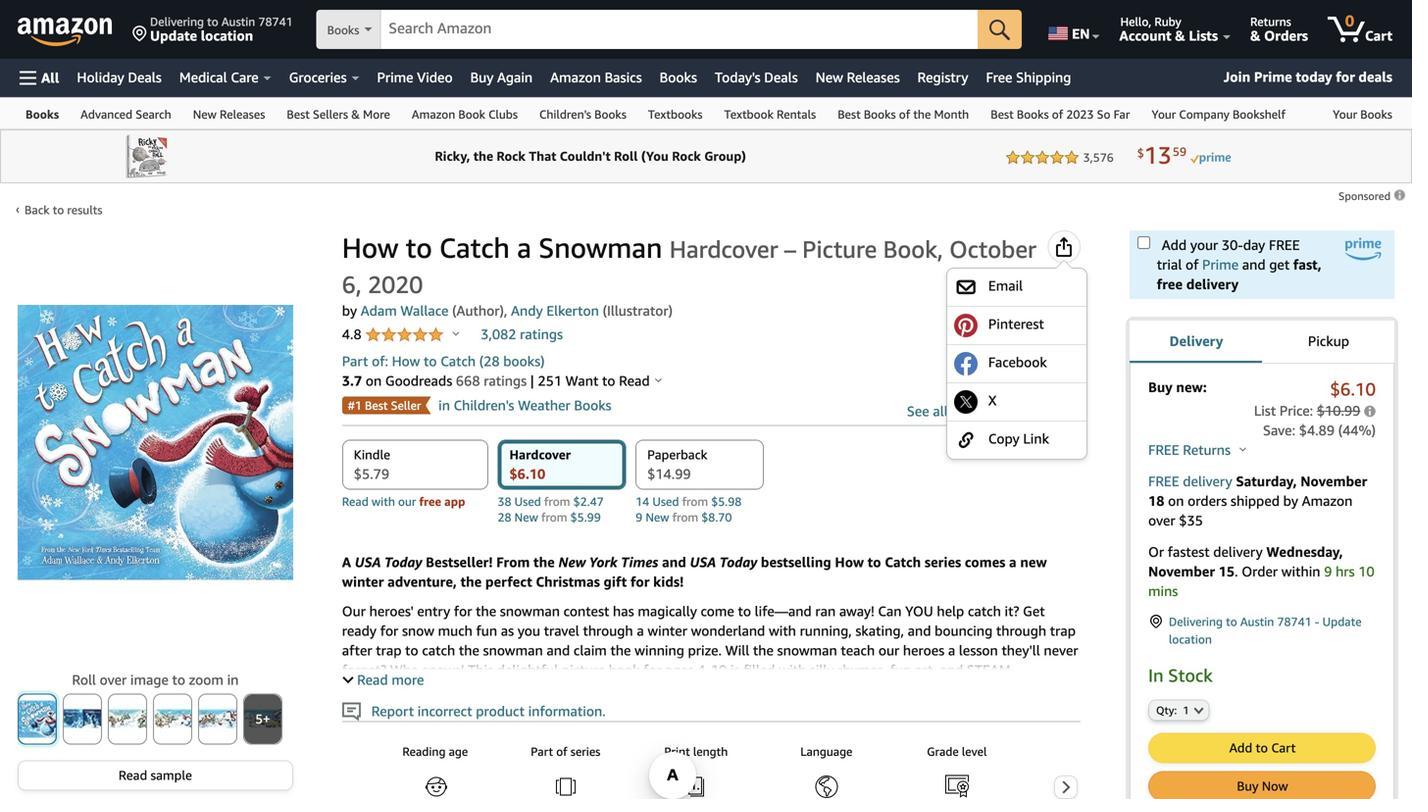 Task type: describe. For each thing, give the bounding box(es) containing it.
grade level
[[927, 745, 987, 759]]

the inside bestselling how to catch series comes a new winter adventure, the perfect christmas gift for kids!
[[460, 574, 482, 590]]

add for add your 30-day free trial of
[[1162, 237, 1187, 253]]

series inside bestselling how to catch series comes a new winter adventure, the perfect christmas gift for kids!
[[925, 554, 961, 570]]

from up $8.70
[[682, 495, 708, 508]]

read more
[[357, 672, 424, 688]]

qty:
[[1156, 704, 1177, 717]]

and up kids! on the bottom of the page
[[662, 554, 686, 570]]

from left $8.70
[[672, 510, 698, 524]]

& inside 'link'
[[351, 107, 360, 121]]

en link
[[1037, 5, 1109, 54]]

best for best books of the month
[[838, 107, 861, 121]]

to up the buy now submit
[[1256, 740, 1268, 756]]

pinterest image
[[954, 314, 978, 337]]

add for add to cart
[[1229, 740, 1252, 756]]

sponsored link
[[1339, 186, 1407, 206]]

0 vertical spatial $6.10
[[1330, 379, 1376, 400]]

a up winning in the bottom of the page
[[637, 623, 644, 639]]

part for part of series
[[531, 745, 553, 759]]

textbooks
[[648, 107, 703, 121]]

to down book
[[635, 682, 648, 698]]

Add to Cart submit
[[1149, 734, 1375, 762]]

0 horizontal spatial our
[[398, 495, 416, 508]]

2023
[[1066, 107, 1094, 121]]

all
[[933, 403, 948, 419]]

1 through from the left
[[583, 623, 633, 639]]

update inside 'delivering to austin 78741 - update location'
[[1323, 615, 1362, 629]]

free for free delivery
[[1148, 473, 1179, 489]]

$4.89
[[1299, 422, 1335, 438]]

the up this
[[459, 642, 479, 659]]

free returns
[[1148, 442, 1234, 458]]

free shipping
[[986, 69, 1071, 85]]

popover image for free returns button
[[1240, 447, 1247, 452]]

pickup
[[1308, 333, 1349, 349]]

Books search field
[[316, 10, 1022, 51]]

1 vertical spatial catch
[[441, 353, 476, 369]]

on inside on orders shipped by amazon over $35
[[1168, 493, 1184, 509]]

and down 'travel'
[[547, 642, 570, 659]]

for inside navigation navigation
[[1336, 69, 1355, 85]]

$14.99
[[647, 466, 691, 482]]

ages
[[665, 662, 694, 678]]

0 vertical spatial ratings
[[520, 326, 563, 342]]

order
[[1242, 563, 1278, 580]]

0 horizontal spatial fun
[[476, 623, 497, 639]]

wednesday, november 15
[[1148, 544, 1343, 580]]

books up textbooks link
[[660, 69, 697, 85]]

art,
[[915, 662, 936, 678]]

a left holiday
[[792, 682, 799, 698]]

to up 2020
[[406, 231, 432, 264]]

2 through from the left
[[996, 623, 1046, 639]]

1 horizontal spatial books link
[[651, 64, 706, 91]]

best books of 2023 so far
[[991, 107, 1130, 121]]

textbook rentals
[[724, 107, 816, 121]]

today's
[[715, 69, 761, 85]]

new up christmas
[[558, 554, 586, 570]]

email
[[988, 277, 1023, 294]]

read right want
[[619, 373, 650, 389]]

from left $2.47
[[544, 495, 570, 508]]

part of: how to catch (28 books) link
[[342, 353, 545, 369]]

to inside 'delivering to austin 78741 - update location'
[[1226, 615, 1237, 629]]

location inside 'delivering to austin 78741 - update location'
[[1169, 633, 1212, 646]]

life―and
[[755, 603, 812, 619]]

information.
[[528, 703, 606, 719]]

adventure,
[[387, 574, 457, 590]]

your books link
[[1322, 98, 1403, 128]]

today's deals
[[715, 69, 798, 85]]

0 horizontal spatial in
[[227, 672, 239, 688]]

$6.10 inside hardcover $6.10
[[509, 466, 546, 482]]

navigation navigation
[[0, 0, 1412, 129]]

best sellers & more
[[287, 107, 390, 121]]

deals
[[1359, 69, 1393, 85]]

the inside navigation navigation
[[913, 107, 931, 121]]

see all formats and editions link
[[907, 403, 1081, 419]]

2 vertical spatial with
[[779, 662, 806, 678]]

dropdown image
[[1194, 707, 1204, 714]]

this
[[689, 682, 712, 698]]

buy now
[[1237, 779, 1288, 794]]

1 horizontal spatial releases
[[847, 69, 900, 85]]

children's books link
[[529, 98, 637, 128]]

0 vertical spatial catch
[[968, 603, 1001, 619]]

(illustrator)
[[603, 303, 673, 319]]

hardcover for –
[[670, 235, 778, 263]]

1 today from the left
[[384, 554, 422, 570]]

report incorrect product information. image
[[342, 703, 361, 721]]

connections
[[342, 682, 417, 698]]

amazon inside on orders shipped by amazon over $35
[[1302, 493, 1353, 509]]

email link
[[954, 275, 1080, 299]]

0 vertical spatial catch
[[439, 231, 510, 264]]

sponsored
[[1339, 190, 1394, 203]]

location inside 'delivering to austin 78741 update location'
[[201, 27, 253, 44]]

your company bookshelf link
[[1141, 98, 1296, 128]]

ran
[[815, 603, 836, 619]]

1
[[1183, 704, 1189, 717]]

and down you
[[908, 623, 931, 639]]

18
[[1148, 493, 1164, 509]]

you
[[518, 623, 540, 639]]

0 vertical spatial how
[[342, 231, 399, 264]]

now
[[1262, 779, 1288, 794]]

orders
[[1188, 493, 1227, 509]]

and right x
[[1004, 403, 1027, 419]]

and up the information.
[[543, 682, 566, 698]]

read for read more
[[357, 672, 388, 688]]

delivery for fastest
[[1213, 544, 1263, 560]]

the right entry
[[476, 603, 496, 619]]

travel
[[544, 623, 579, 639]]

0 horizontal spatial as
[[501, 623, 514, 639]]

free inside add your 30-day free trial of
[[1269, 237, 1300, 253]]

of inside the best books of the month link
[[899, 107, 910, 121]]

books down all 'button'
[[25, 107, 59, 121]]

0 horizontal spatial releases
[[220, 107, 265, 121]]

york
[[589, 554, 617, 570]]

to left zoom
[[172, 672, 185, 688]]

0 horizontal spatial new releases link
[[182, 98, 276, 128]]

in stock
[[1148, 665, 1213, 686]]

1 vertical spatial trap
[[376, 642, 402, 659]]

to up wonderland
[[738, 603, 751, 619]]

$10.99
[[1317, 403, 1360, 419]]

$2.47
[[573, 495, 604, 508]]

of inside add your 30-day free trial of
[[1186, 256, 1199, 273]]

1 vertical spatial over
[[100, 672, 127, 688]]

0 vertical spatial by
[[342, 303, 357, 319]]

picture
[[802, 235, 877, 263]]

within
[[1282, 563, 1320, 580]]

1 vertical spatial with
[[769, 623, 796, 639]]

hello, ruby
[[1120, 15, 1181, 28]]

2 usa from the left
[[690, 554, 716, 570]]

claim
[[574, 642, 607, 659]]

austin for update
[[1240, 615, 1274, 629]]

seller
[[391, 399, 421, 412]]

stocking
[[852, 682, 904, 698]]

1 vertical spatial how
[[392, 353, 420, 369]]

1 horizontal spatial in
[[439, 397, 450, 413]]

new inside 14 used from $5.98 9 new from $8.70
[[646, 510, 669, 524]]

tab list containing delivery
[[1130, 320, 1394, 365]]

zoom
[[189, 672, 224, 688]]

join
[[1224, 69, 1251, 85]]

a usa today bestseller! from the new york times and usa today
[[342, 554, 757, 570]]

in children's weather books
[[439, 397, 612, 413]]

facebook image
[[954, 352, 978, 375]]

to down snow
[[405, 642, 418, 659]]

medical
[[179, 69, 227, 85]]

books inside 'link'
[[1360, 107, 1393, 121]]

and get
[[1239, 256, 1293, 273]]

delivery for free
[[1186, 276, 1239, 292]]

part of series
[[531, 745, 601, 759]]

for up much
[[454, 603, 472, 619]]

best books of 2023 so far link
[[980, 98, 1141, 128]]

1 vertical spatial books link
[[15, 98, 70, 128]]

new
[[1020, 554, 1047, 570]]

how inside bestselling how to catch series comes a new winter adventure, the perfect christmas gift for kids!
[[835, 554, 864, 570]]

company
[[1179, 107, 1230, 121]]

2 horizontal spatial prime
[[1254, 69, 1292, 85]]

9 inside 9 hrs 10 mins
[[1324, 563, 1332, 580]]

over inside on orders shipped by amazon over $35
[[1148, 512, 1175, 529]]

wallace
[[400, 303, 449, 319]]

perfect inside our heroes' entry for the snowman contest has magically come to life―and ran away! can you help catch it? get ready for snow much fun as you travel through a winter wonderland with running, skating, and bouncing through trap after trap to catch the snowman and claim the winning prize. will the snowman teach our heroes a lesson they'll never forget? who snows! this delightful picture book for ages 4-10 is filled with silly rhymes, fun art, and steam connections perfect for families and educators to enjoy this winter or as a holiday stocking stuffer.
[[420, 682, 465, 698]]

1 horizontal spatial trap
[[1050, 623, 1076, 639]]

Buy Now submit
[[1149, 772, 1375, 799]]

1 vertical spatial children's
[[454, 397, 514, 413]]

2 today from the left
[[720, 554, 757, 570]]

read sample button
[[19, 761, 292, 790]]

the up book
[[610, 642, 631, 659]]

saturday, november 18
[[1148, 473, 1367, 509]]

snowman up 'delightful' at left bottom
[[483, 642, 543, 659]]

new down medical in the top left of the page
[[193, 107, 217, 121]]

snowman up "silly"
[[777, 642, 837, 659]]

for down winning in the bottom of the page
[[644, 662, 662, 678]]

reading age
[[402, 745, 468, 759]]

snowman
[[539, 231, 662, 264]]

email image
[[954, 275, 978, 299]]

and right the art,
[[940, 662, 963, 678]]

paperback $14.99
[[647, 447, 708, 482]]

running,
[[800, 623, 852, 639]]

buy new:
[[1148, 379, 1207, 395]]

14 used from $5.98 9 new from $8.70
[[636, 495, 742, 524]]

2 vertical spatial winter
[[715, 682, 755, 698]]

amazon image
[[18, 18, 113, 47]]

a down 'bouncing'
[[948, 642, 955, 659]]

1 vertical spatial cart
[[1271, 740, 1296, 756]]

to inside bestselling how to catch series comes a new winter adventure, the perfect christmas gift for kids!
[[868, 554, 881, 570]]

0 horizontal spatial on
[[366, 373, 382, 389]]

advanced search
[[81, 107, 171, 121]]

by inside on orders shipped by amazon over $35
[[1283, 493, 1298, 509]]

part for part of: how to catch (28 books)
[[342, 353, 368, 369]]

new up the rentals at the right top
[[816, 69, 843, 85]]

stock
[[1168, 665, 1213, 686]]

the up filled
[[753, 642, 774, 659]]

popover image inside 4.8 button
[[452, 331, 459, 336]]

care
[[231, 69, 259, 85]]

to right want
[[602, 373, 615, 389]]

extender expand image
[[342, 673, 353, 684]]

textbooks link
[[637, 98, 713, 128]]

november for wednesday, november 15
[[1148, 563, 1215, 580]]

ruby
[[1155, 15, 1181, 28]]

austin for location
[[221, 15, 255, 28]]

list price: $10.99
[[1254, 403, 1360, 419]]

delivery
[[1170, 333, 1223, 349]]

–
[[784, 235, 796, 263]]

to inside ‹ back to results
[[53, 203, 64, 217]]

to inside 'delivering to austin 78741 update location'
[[207, 15, 218, 28]]

$5.99
[[570, 510, 601, 524]]

saturday,
[[1236, 473, 1297, 489]]

elkerton
[[546, 303, 599, 319]]

catch inside bestselling how to catch series comes a new winter adventure, the perfect christmas gift for kids!
[[885, 554, 921, 570]]

read sample
[[119, 768, 192, 783]]

snowman up you on the left bottom of page
[[500, 603, 560, 619]]

away!
[[839, 603, 874, 619]]

kindle
[[354, 447, 390, 462]]

age
[[449, 745, 468, 759]]



Task type: locate. For each thing, give the bounding box(es) containing it.
on down the of:
[[366, 373, 382, 389]]

copy link link
[[954, 428, 1080, 452]]

bestseller!
[[426, 554, 493, 570]]

best inside best sellers & more 'link'
[[287, 107, 310, 121]]

best for best sellers & more
[[287, 107, 310, 121]]

for inside bestselling how to catch series comes a new winter adventure, the perfect christmas gift for kids!
[[631, 574, 650, 590]]

facebook
[[988, 354, 1047, 370]]

leave feedback on sponsored ad element
[[1339, 190, 1407, 203]]

cart up now on the bottom right of page
[[1271, 740, 1296, 756]]

1 horizontal spatial hardcover
[[670, 235, 778, 263]]

prime for prime video
[[377, 69, 413, 85]]

amazon inside amazon book clubs link
[[412, 107, 455, 121]]

delivering to austin 78741 update location
[[150, 15, 293, 44]]

releases down care
[[220, 107, 265, 121]]

is
[[730, 662, 740, 678]]

1 horizontal spatial through
[[996, 623, 1046, 639]]

winter down is
[[715, 682, 755, 698]]

78741 for update
[[1277, 615, 1312, 629]]

deals for today's deals
[[764, 69, 798, 85]]

1 horizontal spatial 9
[[1324, 563, 1332, 580]]

to right back
[[53, 203, 64, 217]]

stuffer.
[[908, 682, 952, 698]]

delivery inside fast, free delivery
[[1186, 276, 1239, 292]]

add to cart
[[1229, 740, 1296, 756]]

1 horizontal spatial as
[[775, 682, 788, 698]]

copy
[[988, 430, 1020, 447]]

november for saturday, november 18
[[1301, 473, 1367, 489]]

used right 38
[[515, 495, 541, 508]]

prime for prime link on the right top of the page
[[1202, 256, 1239, 273]]

1 vertical spatial releases
[[220, 107, 265, 121]]

part up 3.7
[[342, 353, 368, 369]]

of right trial on the top right of the page
[[1186, 256, 1199, 273]]

amazon prime logo image
[[1346, 238, 1381, 260]]

delightful
[[497, 662, 558, 678]]

best for best books of 2023 so far
[[991, 107, 1014, 121]]

join prime today for deals
[[1224, 69, 1393, 85]]

perfect inside bestselling how to catch series comes a new winter adventure, the perfect christmas gift for kids!
[[485, 574, 532, 590]]

and down the day at the right top of the page
[[1242, 256, 1266, 273]]

prime
[[1254, 69, 1292, 85], [377, 69, 413, 85], [1202, 256, 1239, 273]]

0 horizontal spatial cart
[[1271, 740, 1296, 756]]

1 vertical spatial series
[[571, 745, 601, 759]]

9 inside 14 used from $5.98 9 new from $8.70
[[636, 510, 643, 524]]

a inside bestselling how to catch series comes a new winter adventure, the perfect christmas gift for kids!
[[1009, 554, 1017, 570]]

new releases link down the medical care link
[[182, 98, 276, 128]]

1 vertical spatial on
[[1168, 493, 1184, 509]]

heroes
[[903, 642, 945, 659]]

a up andy
[[517, 231, 531, 264]]

buy for buy again
[[470, 69, 494, 85]]

2 horizontal spatial amazon
[[1302, 493, 1353, 509]]

&
[[1175, 27, 1185, 44], [1250, 27, 1261, 44], [351, 107, 360, 121]]

read inside button
[[119, 768, 147, 783]]

add your 30-day free trial of
[[1157, 237, 1300, 273]]

your for your books
[[1333, 107, 1357, 121]]

0 horizontal spatial your
[[1152, 107, 1176, 121]]

0 vertical spatial add
[[1162, 237, 1187, 253]]

report
[[371, 703, 414, 719]]

of:
[[372, 353, 388, 369]]

1 your from the left
[[1152, 107, 1176, 121]]

help
[[937, 603, 964, 619]]

popover image inside 251 want to read 'button'
[[655, 378, 662, 382]]

& left orders
[[1250, 27, 1261, 44]]

1 deals from the left
[[128, 69, 162, 85]]

0 vertical spatial winter
[[342, 574, 384, 590]]

or fastest delivery
[[1148, 544, 1266, 560]]

book,
[[883, 235, 943, 263]]

comes
[[965, 554, 1006, 570]]

ratings
[[520, 326, 563, 342], [484, 373, 527, 389]]

winter inside bestselling how to catch series comes a new winter adventure, the perfect christmas gift for kids!
[[342, 574, 384, 590]]

how up 6, on the left of page
[[342, 231, 399, 264]]

of down the information.
[[556, 745, 567, 759]]

books down free shipping link
[[1017, 107, 1049, 121]]

& for account
[[1175, 27, 1185, 44]]

$6.10 up 38
[[509, 466, 546, 482]]

delivering inside 'delivering to austin 78741 update location'
[[150, 15, 204, 28]]

78741 for location
[[258, 15, 293, 28]]

perfect down from at the bottom of page
[[485, 574, 532, 590]]

deals for holiday deals
[[128, 69, 162, 85]]

basics
[[605, 69, 642, 85]]

0 horizontal spatial prime
[[377, 69, 413, 85]]

update up medical in the top left of the page
[[150, 27, 197, 44]]

prime left video in the left of the page
[[377, 69, 413, 85]]

want
[[566, 373, 599, 389]]

0 vertical spatial popover image
[[452, 331, 459, 336]]

0 horizontal spatial catch
[[422, 642, 455, 659]]

1 horizontal spatial today
[[720, 554, 757, 570]]

bookshelf
[[1233, 107, 1286, 121]]

for down heroes'
[[380, 623, 398, 639]]

over right roll
[[100, 672, 127, 688]]

your down join prime today for deals link
[[1333, 107, 1357, 121]]

1 horizontal spatial children's
[[539, 107, 591, 121]]

read right extender expand image
[[357, 672, 388, 688]]

0 vertical spatial free
[[1269, 237, 1300, 253]]

0 horizontal spatial location
[[201, 27, 253, 44]]

2 vertical spatial amazon
[[1302, 493, 1353, 509]]

catch left it?
[[968, 603, 1001, 619]]

november
[[1301, 473, 1367, 489], [1148, 563, 1215, 580]]

books down 251 goodreads community members want to read element
[[574, 397, 612, 413]]

0 horizontal spatial series
[[571, 745, 601, 759]]

1 horizontal spatial used
[[652, 495, 679, 508]]

0 horizontal spatial books link
[[15, 98, 70, 128]]

copy link image
[[954, 428, 978, 452]]

by down saturday,
[[1283, 493, 1298, 509]]

popover image for 251 want to read 'button'
[[655, 378, 662, 382]]

#1 best seller
[[348, 399, 421, 412]]

0 horizontal spatial popover image
[[452, 331, 459, 336]]

catch up 668
[[441, 353, 476, 369]]

new releases up the best books of the month link
[[816, 69, 900, 85]]

new down 14
[[646, 510, 669, 524]]

1 used from the left
[[515, 495, 541, 508]]

books down deals
[[1360, 107, 1393, 121]]

1 horizontal spatial 78741
[[1277, 615, 1312, 629]]

0 vertical spatial cart
[[1365, 27, 1393, 44]]

add up trial on the top right of the page
[[1162, 237, 1187, 253]]

amazon book clubs
[[412, 107, 518, 121]]

1 vertical spatial fun
[[890, 662, 911, 678]]

1 vertical spatial delivering
[[1169, 615, 1223, 629]]

winter down magically
[[648, 623, 687, 639]]

buy again
[[470, 69, 533, 85]]

austin inside 'delivering to austin 78741 update location'
[[221, 15, 255, 28]]

returns inside returns & orders
[[1250, 15, 1291, 28]]

0 horizontal spatial &
[[351, 107, 360, 121]]

by adam wallace (author), andy elkerton (illustrator)
[[342, 303, 673, 319]]

times
[[621, 554, 658, 570]]

delivering inside 'delivering to austin 78741 - update location'
[[1169, 615, 1223, 629]]

paperback
[[647, 447, 708, 462]]

with down the $5.79
[[372, 495, 395, 508]]

deals up search
[[128, 69, 162, 85]]

buy for buy new:
[[1148, 379, 1173, 395]]

1 vertical spatial add
[[1229, 740, 1252, 756]]

$5.79
[[354, 466, 389, 482]]

children's inside children's books link
[[539, 107, 591, 121]]

your inside 'link'
[[1333, 107, 1357, 121]]

get
[[1269, 256, 1290, 273]]

your company bookshelf
[[1152, 107, 1286, 121]]

delivering up medical in the top left of the page
[[150, 15, 204, 28]]

1 horizontal spatial by
[[1283, 493, 1298, 509]]

list containing reading age
[[381, 736, 1412, 799]]

ratings down 'andy elkerton' link
[[520, 326, 563, 342]]

0 vertical spatial delivering
[[150, 15, 204, 28]]

free
[[986, 69, 1012, 85]]

delivery up the orders
[[1183, 473, 1232, 489]]

1 horizontal spatial usa
[[690, 554, 716, 570]]

educators
[[570, 682, 631, 698]]

1 vertical spatial ratings
[[484, 373, 527, 389]]

your for your company bookshelf
[[1152, 107, 1176, 121]]

251 goodreads community members want to read element
[[538, 373, 650, 389]]

38
[[498, 495, 511, 508]]

0 vertical spatial books link
[[651, 64, 706, 91]]

2 deals from the left
[[764, 69, 798, 85]]

Search Amazon text field
[[381, 11, 978, 48]]

|
[[530, 373, 534, 389]]

1 vertical spatial free
[[419, 495, 441, 508]]

next image
[[1061, 780, 1071, 795]]

amazon inside amazon basics link
[[550, 69, 601, 85]]

how up goodreads
[[392, 353, 420, 369]]

for down this
[[469, 682, 487, 698]]

buy for buy now
[[1237, 779, 1259, 794]]

0 vertical spatial on
[[366, 373, 382, 389]]

5+
[[255, 711, 270, 726]]

1 usa from the left
[[355, 554, 381, 570]]

0 vertical spatial releases
[[847, 69, 900, 85]]

how to catch a snowman image
[[18, 305, 293, 580]]

with down the life―and
[[769, 623, 796, 639]]

x link
[[954, 390, 1080, 414]]

november inside wednesday, november 15
[[1148, 563, 1215, 580]]

adam wallace link
[[361, 303, 449, 319]]

5+ submit
[[244, 695, 281, 744]]

advanced search link
[[70, 98, 182, 128]]

1 horizontal spatial $6.10
[[1330, 379, 1376, 400]]

0 horizontal spatial today
[[384, 554, 422, 570]]

free for free returns
[[1148, 442, 1179, 458]]

october
[[949, 235, 1037, 263]]

free up 'get' at top
[[1269, 237, 1300, 253]]

1 horizontal spatial catch
[[968, 603, 1001, 619]]

#1
[[348, 399, 362, 412]]

None checkbox
[[1138, 236, 1150, 249]]

1 horizontal spatial part
[[531, 745, 553, 759]]

10 inside our heroes' entry for the snowman contest has magically come to life―and ran away! can you help catch it? get ready for snow much fun as you travel through a winter wonderland with running, skating, and bouncing through trap after trap to catch the snowman and claim the winning prize. will the snowman teach our heroes a lesson they'll never forget? who snows! this delightful picture book for ages 4-10 is filled with silly rhymes, fun art, and steam connections perfect for families and educators to enjoy this winter or as a holiday stocking stuffer.
[[711, 662, 727, 678]]

9 down 14
[[636, 510, 643, 524]]

prime right join at the right top of page
[[1254, 69, 1292, 85]]

november down fastest
[[1148, 563, 1215, 580]]

rhymes,
[[838, 662, 886, 678]]

1 vertical spatial austin
[[1240, 615, 1274, 629]]

forget?
[[342, 662, 386, 678]]

our inside our heroes' entry for the snowman contest has magically come to life―and ran away! can you help catch it? get ready for snow much fun as you travel through a winter wonderland with running, skating, and bouncing through trap after trap to catch the snowman and claim the winning prize. will the snowman teach our heroes a lesson they'll never forget? who snows! this delightful picture book for ages 4-10 is filled with silly rhymes, fun art, and steam connections perfect for families and educators to enjoy this winter or as a holiday stocking stuffer.
[[879, 642, 900, 659]]

.
[[1235, 563, 1238, 580]]

free up free delivery
[[1148, 442, 1179, 458]]

free inside fast, free delivery
[[1157, 276, 1183, 292]]

& inside returns & orders
[[1250, 27, 1261, 44]]

2 vertical spatial buy
[[1237, 779, 1259, 794]]

used inside 38 used from $2.47 28 new from $5.99
[[515, 495, 541, 508]]

1 horizontal spatial add
[[1229, 740, 1252, 756]]

best inside best books of 2023 so far link
[[991, 107, 1014, 121]]

delivering for update
[[150, 15, 204, 28]]

& left more
[[351, 107, 360, 121]]

0 horizontal spatial new releases
[[193, 107, 265, 121]]

0 horizontal spatial free
[[419, 495, 441, 508]]

2 vertical spatial how
[[835, 554, 864, 570]]

1 vertical spatial 10
[[711, 662, 727, 678]]

through down has
[[583, 623, 633, 639]]

used for 28 new
[[515, 495, 541, 508]]

back to results link
[[25, 203, 102, 217]]

month
[[934, 107, 969, 121]]

1 horizontal spatial new releases
[[816, 69, 900, 85]]

0 horizontal spatial november
[[1148, 563, 1215, 580]]

of left 2023
[[1052, 107, 1063, 121]]

0 vertical spatial delivery
[[1186, 276, 1239, 292]]

get
[[1023, 603, 1045, 619]]

part down the information.
[[531, 745, 553, 759]]

today down $8.70
[[720, 554, 757, 570]]

0 vertical spatial new releases link
[[807, 64, 909, 91]]

much
[[438, 623, 473, 639]]

our left the app
[[398, 495, 416, 508]]

cart inside navigation navigation
[[1365, 27, 1393, 44]]

0 vertical spatial with
[[372, 495, 395, 508]]

by up 4.8
[[342, 303, 357, 319]]

search
[[136, 107, 171, 121]]

$35
[[1179, 512, 1203, 529]]

returns inside free returns button
[[1183, 442, 1231, 458]]

1 vertical spatial new releases
[[193, 107, 265, 121]]

0 horizontal spatial add
[[1162, 237, 1187, 253]]

free inside free returns button
[[1148, 442, 1179, 458]]

new releases link up the best books of the month link
[[807, 64, 909, 91]]

4.8
[[342, 326, 365, 342]]

prime link
[[1202, 256, 1239, 273]]

amazon for amazon basics
[[550, 69, 601, 85]]

9 left hrs
[[1324, 563, 1332, 580]]

your
[[1152, 107, 1176, 121], [1333, 107, 1357, 121]]

join prime today for deals link
[[1216, 65, 1400, 90]]

1 horizontal spatial austin
[[1240, 615, 1274, 629]]

best right the rentals at the right top
[[838, 107, 861, 121]]

add inside add your 30-day free trial of
[[1162, 237, 1187, 253]]

books down basics
[[594, 107, 627, 121]]

2 vertical spatial free
[[1148, 473, 1179, 489]]

hardcover inside hardcover – picture book, october 6, 2020
[[670, 235, 778, 263]]

2 your from the left
[[1333, 107, 1357, 121]]

1 horizontal spatial winter
[[648, 623, 687, 639]]

None submit
[[978, 10, 1022, 49], [19, 695, 56, 744], [64, 695, 101, 744], [109, 695, 146, 744], [154, 695, 191, 744], [199, 695, 236, 744], [978, 10, 1022, 49], [19, 695, 56, 744], [64, 695, 101, 744], [109, 695, 146, 744], [154, 695, 191, 744], [199, 695, 236, 744]]

used for 9 new
[[652, 495, 679, 508]]

& for returns
[[1250, 27, 1261, 44]]

0 horizontal spatial trap
[[376, 642, 402, 659]]

1 horizontal spatial november
[[1301, 473, 1367, 489]]

(author),
[[452, 303, 507, 319]]

0 horizontal spatial over
[[100, 672, 127, 688]]

1 vertical spatial location
[[1169, 633, 1212, 646]]

read for read sample
[[119, 768, 147, 783]]

best books of the month link
[[827, 98, 980, 128]]

through up 'they'll'
[[996, 623, 1046, 639]]

report incorrect product information. link
[[342, 703, 606, 721]]

best right #1
[[365, 399, 388, 412]]

popover image
[[452, 331, 459, 336], [655, 378, 662, 382], [1240, 447, 1247, 452]]

our down 'skating,'
[[879, 642, 900, 659]]

on right 18
[[1168, 493, 1184, 509]]

new releases down the medical care link
[[193, 107, 265, 121]]

to up 3.7 on goodreads 668 ratings |
[[424, 353, 437, 369]]

free down trial on the top right of the page
[[1157, 276, 1183, 292]]

to down 9 hrs 10 mins at the bottom right
[[1226, 615, 1237, 629]]

deals up textbook rentals link
[[764, 69, 798, 85]]

1 vertical spatial delivery
[[1183, 473, 1232, 489]]

0 vertical spatial 9
[[636, 510, 643, 524]]

2 used from the left
[[652, 495, 679, 508]]

0 horizontal spatial amazon
[[412, 107, 455, 121]]

0 horizontal spatial deals
[[128, 69, 162, 85]]

free delivery link
[[1148, 473, 1232, 489]]

the up christmas
[[534, 554, 555, 570]]

hardcover for $6.10
[[509, 447, 571, 462]]

78741 left -
[[1277, 615, 1312, 629]]

books inside search box
[[327, 23, 359, 37]]

usa right a
[[355, 554, 381, 570]]

1 vertical spatial hardcover
[[509, 447, 571, 462]]

children's books
[[539, 107, 627, 121]]

christmas
[[536, 574, 600, 590]]

in down 3.7 on goodreads 668 ratings |
[[439, 397, 450, 413]]

10 right hrs
[[1358, 563, 1375, 580]]

2 horizontal spatial popover image
[[1240, 447, 1247, 452]]

0 horizontal spatial $6.10
[[509, 466, 546, 482]]

1 horizontal spatial series
[[925, 554, 961, 570]]

from left $5.99
[[541, 510, 567, 524]]

fun
[[476, 623, 497, 639], [890, 662, 911, 678]]

see all formats and editions
[[907, 403, 1081, 419]]

delivering for -
[[1169, 615, 1223, 629]]

from
[[496, 554, 530, 570]]

used inside 14 used from $5.98 9 new from $8.70
[[652, 495, 679, 508]]

steam
[[967, 662, 1011, 678]]

of inside best books of 2023 so far link
[[1052, 107, 1063, 121]]

0 horizontal spatial delivering
[[150, 15, 204, 28]]

medical care
[[179, 69, 259, 85]]

1 vertical spatial part
[[531, 745, 553, 759]]

read for read with our free app
[[342, 495, 369, 508]]

with left "silly"
[[779, 662, 806, 678]]

delivery down prime link on the right top of the page
[[1186, 276, 1239, 292]]

trap up who
[[376, 642, 402, 659]]

0 vertical spatial update
[[150, 27, 197, 44]]

a left new
[[1009, 554, 1017, 570]]

new inside 38 used from $2.47 28 new from $5.99
[[515, 510, 538, 524]]

en
[[1072, 25, 1090, 42]]

account & lists
[[1119, 27, 1218, 44]]

popover image right 251 goodreads community members want to read element
[[655, 378, 662, 382]]

1 horizontal spatial fun
[[890, 662, 911, 678]]

1 horizontal spatial amazon
[[550, 69, 601, 85]]

0 horizontal spatial usa
[[355, 554, 381, 570]]

or
[[759, 682, 772, 698]]

textbook rentals link
[[713, 98, 827, 128]]

as
[[501, 623, 514, 639], [775, 682, 788, 698]]

how to catch a snowman
[[342, 231, 670, 264]]

over
[[1148, 512, 1175, 529], [100, 672, 127, 688]]

1 vertical spatial $6.10
[[509, 466, 546, 482]]

hardcover down 'weather'
[[509, 447, 571, 462]]

series left the comes
[[925, 554, 961, 570]]

1 vertical spatial returns
[[1183, 442, 1231, 458]]

list
[[381, 736, 1412, 799]]

1 horizontal spatial new releases link
[[807, 64, 909, 91]]

delivery up .
[[1213, 544, 1263, 560]]

a
[[342, 554, 351, 570]]

austin inside 'delivering to austin 78741 - update location'
[[1240, 615, 1274, 629]]

books left month
[[864, 107, 896, 121]]

buy inside navigation navigation
[[470, 69, 494, 85]]

0 horizontal spatial part
[[342, 353, 368, 369]]

popover image inside free returns button
[[1240, 447, 1247, 452]]

78741 inside 'delivering to austin 78741 update location'
[[258, 15, 293, 28]]

1 horizontal spatial delivering
[[1169, 615, 1223, 629]]

snow
[[402, 623, 434, 639]]

1 vertical spatial our
[[879, 642, 900, 659]]

78741
[[258, 15, 293, 28], [1277, 615, 1312, 629]]

0 vertical spatial over
[[1148, 512, 1175, 529]]

image
[[130, 672, 169, 688]]

tab list
[[1130, 320, 1394, 365]]

0 vertical spatial as
[[501, 623, 514, 639]]

returns
[[1250, 15, 1291, 28], [1183, 442, 1231, 458]]

ready
[[342, 623, 377, 639]]

x image
[[954, 390, 978, 414]]

0 horizontal spatial 9
[[636, 510, 643, 524]]

books link down all 'button'
[[15, 98, 70, 128]]

returns up free delivery link in the right of the page
[[1183, 442, 1231, 458]]

1 horizontal spatial update
[[1323, 615, 1362, 629]]

2 horizontal spatial winter
[[715, 682, 755, 698]]

the left month
[[913, 107, 931, 121]]

as right the or
[[775, 682, 788, 698]]

78741 inside 'delivering to austin 78741 - update location'
[[1277, 615, 1312, 629]]

after
[[342, 642, 372, 659]]

books
[[327, 23, 359, 37], [660, 69, 697, 85], [25, 107, 59, 121], [594, 107, 627, 121], [864, 107, 896, 121], [1017, 107, 1049, 121], [1360, 107, 1393, 121], [574, 397, 612, 413]]

update inside 'delivering to austin 78741 update location'
[[150, 27, 197, 44]]

10 inside 9 hrs 10 mins
[[1358, 563, 1375, 580]]

children's down amazon basics link
[[539, 107, 591, 121]]

-
[[1315, 615, 1319, 629]]

november inside the saturday, november 18
[[1301, 473, 1367, 489]]

0 horizontal spatial 10
[[711, 662, 727, 678]]

read down the $5.79
[[342, 495, 369, 508]]

book
[[609, 662, 640, 678]]

how up the away!
[[835, 554, 864, 570]]

amazon for amazon book clubs
[[412, 107, 455, 121]]

location up stock
[[1169, 633, 1212, 646]]

0 vertical spatial austin
[[221, 15, 255, 28]]

$6.10 up $10.99
[[1330, 379, 1376, 400]]

series down the information.
[[571, 745, 601, 759]]

2 vertical spatial popover image
[[1240, 447, 1247, 452]]



Task type: vqa. For each thing, say whether or not it's contained in the screenshot.
regarding
no



